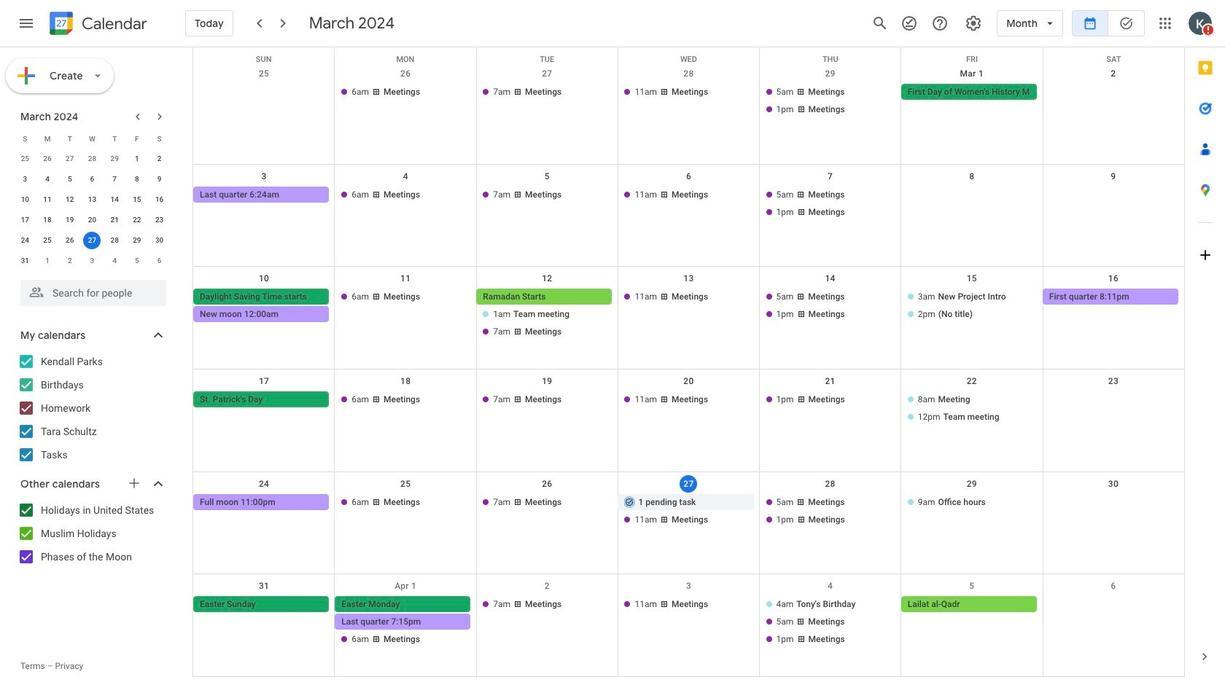 Task type: locate. For each thing, give the bounding box(es) containing it.
22 element
[[128, 212, 146, 229]]

30 element
[[151, 232, 168, 250]]

6 element
[[84, 171, 101, 188]]

4 element
[[39, 171, 56, 188]]

None search field
[[0, 274, 181, 306]]

row group
[[14, 149, 171, 271]]

26 element
[[61, 232, 79, 250]]

heading
[[79, 15, 147, 32]]

row
[[193, 47, 1185, 64], [193, 62, 1185, 165], [14, 128, 171, 149], [14, 149, 171, 169], [193, 165, 1185, 267], [14, 169, 171, 190], [14, 190, 171, 210], [14, 210, 171, 231], [14, 231, 171, 251], [14, 251, 171, 271], [193, 267, 1185, 370], [193, 370, 1185, 473], [193, 473, 1185, 575], [193, 575, 1185, 678]]

march 2024 grid
[[14, 128, 171, 271]]

16 element
[[151, 191, 168, 209]]

24 element
[[16, 232, 34, 250]]

cell
[[193, 84, 335, 119], [760, 84, 902, 119], [760, 187, 902, 222], [902, 187, 1043, 222], [81, 231, 103, 251], [193, 289, 335, 342], [477, 289, 618, 342], [760, 289, 902, 342], [902, 289, 1043, 342], [902, 392, 1043, 427], [618, 494, 760, 529], [760, 494, 902, 529], [335, 597, 477, 650], [760, 597, 902, 650]]

Search for people text field
[[29, 280, 158, 306]]

february 27 element
[[61, 150, 79, 168]]

april 2 element
[[61, 252, 79, 270]]

add other calendars image
[[127, 476, 142, 491]]

heading inside calendar element
[[79, 15, 147, 32]]

1 element
[[128, 150, 146, 168]]

april 6 element
[[151, 252, 168, 270]]

2 element
[[151, 150, 168, 168]]

29 element
[[128, 232, 146, 250]]

my calendars list
[[3, 350, 181, 467]]

tab list
[[1186, 47, 1226, 637]]

february 29 element
[[106, 150, 123, 168]]

grid
[[193, 47, 1185, 678]]

settings menu image
[[965, 15, 983, 32]]



Task type: vqa. For each thing, say whether or not it's contained in the screenshot.
February 27 element
yes



Task type: describe. For each thing, give the bounding box(es) containing it.
main drawer image
[[18, 15, 35, 32]]

21 element
[[106, 212, 123, 229]]

cell inside march 2024 'grid'
[[81, 231, 103, 251]]

7 element
[[106, 171, 123, 188]]

18 element
[[39, 212, 56, 229]]

31 element
[[16, 252, 34, 270]]

april 4 element
[[106, 252, 123, 270]]

15 element
[[128, 191, 146, 209]]

14 element
[[106, 191, 123, 209]]

13 element
[[84, 191, 101, 209]]

february 26 element
[[39, 150, 56, 168]]

19 element
[[61, 212, 79, 229]]

april 3 element
[[84, 252, 101, 270]]

17 element
[[16, 212, 34, 229]]

27, today element
[[84, 232, 101, 250]]

february 28 element
[[84, 150, 101, 168]]

5 element
[[61, 171, 79, 188]]

april 1 element
[[39, 252, 56, 270]]

10 element
[[16, 191, 34, 209]]

12 element
[[61, 191, 79, 209]]

february 25 element
[[16, 150, 34, 168]]

3 element
[[16, 171, 34, 188]]

11 element
[[39, 191, 56, 209]]

25 element
[[39, 232, 56, 250]]

20 element
[[84, 212, 101, 229]]

28 element
[[106, 232, 123, 250]]

9 element
[[151, 171, 168, 188]]

april 5 element
[[128, 252, 146, 270]]

23 element
[[151, 212, 168, 229]]

8 element
[[128, 171, 146, 188]]

calendar element
[[47, 9, 147, 41]]

other calendars list
[[3, 499, 181, 569]]



